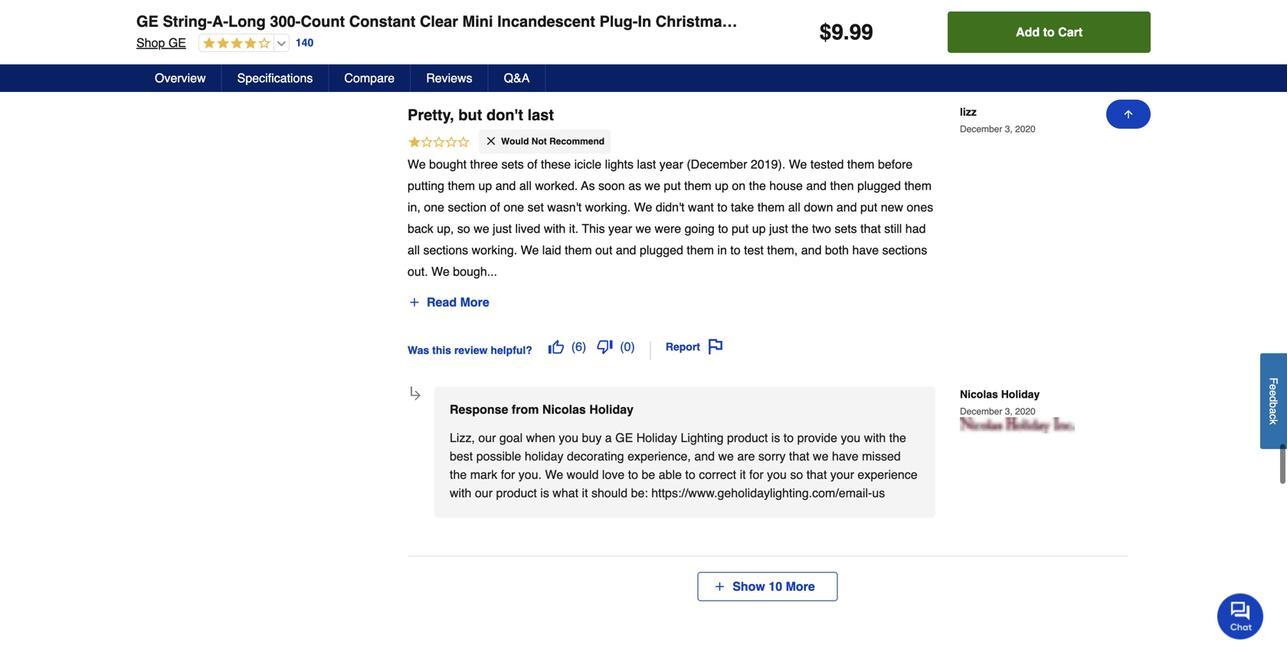 Task type: describe. For each thing, give the bounding box(es) containing it.
https://www.geholidaylighting.com/email-
[[652, 486, 872, 500]]

( 0 ) for thumb down image
[[620, 340, 635, 354]]

and down then
[[837, 200, 857, 214]]

out
[[596, 243, 613, 257]]

c
[[1268, 414, 1280, 420]]

pretty, but don't last
[[408, 106, 554, 124]]

1 vertical spatial plus image
[[714, 581, 726, 593]]

to right in
[[731, 243, 741, 257]]

this
[[432, 344, 451, 356]]

0 horizontal spatial product
[[496, 486, 537, 500]]

wasn't
[[547, 200, 582, 214]]

them down the it.
[[565, 243, 592, 257]]

plug-
[[600, 13, 638, 30]]

0 horizontal spatial you
[[559, 431, 579, 445]]

and right out
[[616, 243, 637, 257]]

in
[[718, 243, 727, 257]]

reviews button
[[411, 64, 489, 92]]

decorating
[[567, 449, 624, 463]]

to up sorry
[[784, 431, 794, 445]]

reviews
[[426, 71, 473, 85]]

1 e from the top
[[1268, 384, 1280, 390]]

2 just from the left
[[769, 222, 789, 236]]

take
[[731, 200, 754, 214]]

was this review helpful?
[[408, 344, 533, 356]]

lizz, our goal when you buy a ge holiday lighting product is to provide you with the best possible holiday decorating experience, and we are sorry that we have missed the mark for you. we would love to be able to correct it for you so that your experience with our product is what it should be: https://www.geholidaylighting.com/email-us
[[450, 431, 918, 500]]

1 one from the left
[[424, 200, 445, 214]]

when
[[526, 431, 556, 445]]

from
[[512, 402, 539, 417]]

1 horizontal spatial up
[[715, 179, 729, 193]]

your
[[831, 468, 854, 482]]

ones
[[907, 200, 934, 214]]

q&a
[[504, 71, 530, 85]]

compare button
[[329, 64, 411, 92]]

and up 'down'
[[807, 179, 827, 193]]

mark
[[470, 468, 498, 482]]

0 for thumb down icon
[[624, 26, 631, 40]]

sorry
[[759, 449, 786, 463]]

0 vertical spatial all
[[520, 179, 532, 193]]

them up ones
[[905, 179, 932, 193]]

correct
[[699, 468, 737, 482]]

clear
[[420, 13, 458, 30]]

lights
[[778, 13, 824, 30]]

( for thumb down icon
[[620, 26, 624, 40]]

0 vertical spatial plugged
[[858, 179, 901, 193]]

arrow up image
[[1123, 108, 1135, 120]]

buy
[[582, 431, 602, 445]]

be
[[642, 468, 655, 482]]

and down three
[[496, 179, 516, 193]]

we left were
[[636, 222, 651, 236]]

have inside lizz, our goal when you buy a ge holiday lighting product is to provide you with the best possible holiday decorating experience, and we are sorry that we have missed the mark for you. we would love to be able to correct it for you so that your experience with our product is what it should be: https://www.geholidaylighting.com/email-us
[[832, 449, 859, 463]]

2 horizontal spatial with
[[864, 431, 886, 445]]

ge string-a-long 300-count constant clear mini incandescent plug-in christmas icicle lights
[[136, 13, 824, 30]]

laid
[[542, 243, 562, 257]]

december inside "lizz december 3, 2020"
[[960, 124, 1003, 134]]

) for thumb up image
[[582, 26, 587, 40]]

we down lived
[[521, 243, 539, 257]]

read more button
[[408, 290, 490, 315]]

we left are
[[718, 449, 734, 463]]

was
[[408, 344, 429, 356]]

2 horizontal spatial put
[[861, 200, 878, 214]]

last inside we bought three sets of these icicle lights last year (december 2019).  we tested them before putting them up and all worked.  as soon as we put them up on the house and then plugged them in, one section of one set wasn't working.  we didn't want to take them all down and put new ones back up, so we just lived with it.  this year we were going to put up just the two sets that still had all sections working.  we laid them out and plugged them in to test them, and both have sections out.  we bough...
[[637, 157, 656, 171]]

would
[[567, 468, 599, 482]]

.
[[844, 20, 850, 44]]

pretty,
[[408, 106, 454, 124]]

tested
[[811, 157, 844, 171]]

before
[[878, 157, 913, 171]]

soon
[[599, 179, 625, 193]]

december inside nicolas holiday december 3, 2020
[[960, 406, 1003, 417]]

in,
[[408, 200, 421, 214]]

a inside lizz, our goal when you buy a ge holiday lighting product is to provide you with the best possible holiday decorating experience, and we are sorry that we have missed the mark for you. we would love to be able to correct it for you so that your experience with our product is what it should be: https://www.geholidaylighting.com/email-us
[[605, 431, 612, 445]]

read
[[427, 295, 457, 309]]

you.
[[519, 468, 542, 482]]

( 6 )
[[572, 340, 587, 354]]

nicolas holiday december 3, 2020
[[960, 388, 1040, 417]]

be:
[[631, 486, 648, 500]]

2 horizontal spatial up
[[752, 222, 766, 236]]

1 horizontal spatial year
[[660, 157, 684, 171]]

christmas
[[656, 13, 731, 30]]

cart
[[1058, 25, 1083, 39]]

love
[[602, 468, 625, 482]]

thumb up image
[[549, 339, 564, 355]]

nicolas inside nicolas holiday december 3, 2020
[[960, 388, 998, 401]]

f
[[1268, 378, 1280, 384]]

2020 inside nicolas holiday december 3, 2020
[[1015, 406, 1036, 417]]

1 horizontal spatial more
[[786, 580, 815, 594]]

three
[[470, 157, 498, 171]]

1 for from the left
[[501, 468, 515, 482]]

we up house
[[789, 157, 807, 171]]

ge inside lizz, our goal when you buy a ge holiday lighting product is to provide you with the best possible holiday decorating experience, and we are sorry that we have missed the mark for you. we would love to be able to correct it for you so that your experience with our product is what it should be: https://www.geholidaylighting.com/email-us
[[616, 431, 633, 445]]

2 sections from the left
[[883, 243, 928, 257]]

2 e from the top
[[1268, 390, 1280, 396]]

goal
[[500, 431, 523, 445]]

) for thumb down image
[[631, 340, 635, 354]]

2020 inside "lizz december 3, 2020"
[[1015, 124, 1036, 134]]

1 report button from the top
[[661, 20, 729, 46]]

2 vertical spatial with
[[450, 486, 472, 500]]

icicle
[[575, 157, 602, 171]]

helpful?
[[491, 344, 533, 356]]

as
[[581, 179, 595, 193]]

we down provide
[[813, 449, 829, 463]]

1 vertical spatial that
[[789, 449, 810, 463]]

chat invite button image
[[1218, 593, 1265, 640]]

then
[[830, 179, 854, 193]]

want
[[688, 200, 714, 214]]

add
[[1016, 25, 1040, 39]]

1 horizontal spatial working.
[[585, 200, 631, 214]]

0 horizontal spatial working.
[[472, 243, 517, 257]]

2 report button from the top
[[661, 334, 729, 360]]

1 vertical spatial our
[[475, 486, 493, 500]]

0 vertical spatial ge
[[136, 13, 159, 30]]

2019).
[[751, 157, 786, 171]]

f e e d b a c k
[[1268, 378, 1280, 425]]

still
[[885, 222, 902, 236]]

300-
[[270, 13, 301, 30]]

on
[[732, 179, 746, 193]]

not
[[532, 136, 547, 147]]

(december
[[687, 157, 748, 171]]

and inside lizz, our goal when you buy a ge holiday lighting product is to provide you with the best possible holiday decorating experience, and we are sorry that we have missed the mark for you. we would love to be able to correct it for you so that your experience with our product is what it should be: https://www.geholidaylighting.com/email-us
[[695, 449, 715, 463]]

0 vertical spatial is
[[772, 431, 780, 445]]

we up putting
[[408, 157, 426, 171]]

0 horizontal spatial all
[[408, 243, 420, 257]]

0 horizontal spatial sets
[[502, 157, 524, 171]]

to left take
[[718, 200, 728, 214]]

1 vertical spatial ge
[[168, 36, 186, 50]]

so inside lizz, our goal when you buy a ge holiday lighting product is to provide you with the best possible holiday decorating experience, and we are sorry that we have missed the mark for you. we would love to be able to correct it for you so that your experience with our product is what it should be: https://www.geholidaylighting.com/email-us
[[790, 468, 803, 482]]

didn't
[[656, 200, 685, 214]]

1 vertical spatial all
[[788, 200, 801, 214]]

bought
[[429, 157, 467, 171]]

shop ge
[[136, 36, 186, 50]]

add to cart
[[1016, 25, 1083, 39]]

missed
[[862, 449, 901, 463]]

them up then
[[848, 157, 875, 171]]

0 horizontal spatial of
[[490, 200, 500, 214]]

1 horizontal spatial product
[[727, 431, 768, 445]]

2 flag image from the top
[[708, 339, 723, 355]]

would not recommend
[[501, 136, 605, 147]]

two
[[812, 222, 831, 236]]

so inside we bought three sets of these icicle lights last year (december 2019).  we tested them before putting them up and all worked.  as soon as we put them up on the house and then plugged them in, one section of one set wasn't working.  we didn't want to take them all down and put new ones back up, so we just lived with it.  this year we were going to put up just the two sets that still had all sections working.  we laid them out and plugged them in to test them, and both have sections out.  we bough...
[[457, 222, 470, 236]]

1 horizontal spatial you
[[767, 468, 787, 482]]

review
[[454, 344, 488, 356]]

provide
[[797, 431, 838, 445]]

the down best on the bottom left
[[450, 468, 467, 482]]

we right out.
[[432, 265, 450, 279]]

section
[[448, 200, 487, 214]]

compare
[[344, 71, 395, 85]]

1 vertical spatial holiday
[[590, 402, 634, 417]]

set
[[528, 200, 544, 214]]

2 one from the left
[[504, 200, 524, 214]]

out.
[[408, 265, 428, 279]]

experience
[[858, 468, 918, 482]]

0 vertical spatial it
[[740, 468, 746, 482]]

to inside button
[[1044, 25, 1055, 39]]

it.
[[569, 222, 579, 236]]

with inside we bought three sets of these icicle lights last year (december 2019).  we tested them before putting them up and all worked.  as soon as we put them up on the house and then plugged them in, one section of one set wasn't working.  we didn't want to take them all down and put new ones back up, so we just lived with it.  this year we were going to put up just the two sets that still had all sections working.  we laid them out and plugged them in to test them, and both have sections out.  we bough...
[[544, 222, 566, 236]]



Task type: locate. For each thing, give the bounding box(es) containing it.
3.9 stars image
[[199, 37, 270, 51]]

a right buy
[[605, 431, 612, 445]]

up,
[[437, 222, 454, 236]]

1 horizontal spatial sets
[[835, 222, 857, 236]]

down
[[804, 200, 833, 214]]

the up the "missed"
[[890, 431, 907, 445]]

report for first flag icon from the bottom of the page
[[666, 341, 700, 353]]

1 flag image from the top
[[708, 25, 723, 41]]

working. up bough...
[[472, 243, 517, 257]]

0 vertical spatial december
[[960, 124, 1003, 134]]

were
[[655, 222, 681, 236]]

2 vertical spatial put
[[732, 222, 749, 236]]

0 vertical spatial 3,
[[1005, 124, 1013, 134]]

product down the you.
[[496, 486, 537, 500]]

sections
[[423, 243, 468, 257], [883, 243, 928, 257]]

plugged down were
[[640, 243, 684, 257]]

1 just from the left
[[493, 222, 512, 236]]

plus image
[[408, 296, 421, 309], [714, 581, 726, 593]]

holiday up geholidaylighting image
[[1001, 388, 1040, 401]]

1 vertical spatial december
[[960, 406, 1003, 417]]

1 horizontal spatial one
[[504, 200, 524, 214]]

2 vertical spatial all
[[408, 243, 420, 257]]

0 vertical spatial that
[[861, 222, 881, 236]]

with
[[544, 222, 566, 236], [864, 431, 886, 445], [450, 486, 472, 500]]

e
[[1268, 384, 1280, 390], [1268, 390, 1280, 396]]

0 vertical spatial so
[[457, 222, 470, 236]]

b
[[1268, 402, 1280, 408]]

have right both on the top right of the page
[[853, 243, 879, 257]]

1 vertical spatial put
[[861, 200, 878, 214]]

0 left in
[[624, 26, 631, 40]]

0 vertical spatial last
[[528, 106, 554, 124]]

what
[[553, 486, 579, 500]]

put
[[664, 179, 681, 193], [861, 200, 878, 214], [732, 222, 749, 236]]

0 horizontal spatial a
[[605, 431, 612, 445]]

) left in
[[631, 26, 635, 40]]

one left set
[[504, 200, 524, 214]]

( 0 ) for thumb down icon
[[620, 26, 635, 40]]

you left buy
[[559, 431, 579, 445]]

) for thumb down icon
[[631, 26, 635, 40]]

d
[[1268, 396, 1280, 402]]

these
[[541, 157, 571, 171]]

long
[[228, 13, 266, 30]]

2 horizontal spatial all
[[788, 200, 801, 214]]

1 ( 0 ) from the top
[[620, 26, 635, 40]]

nicolas
[[960, 388, 998, 401], [543, 402, 586, 417]]

1 vertical spatial nicolas
[[543, 402, 586, 417]]

to
[[1044, 25, 1055, 39], [718, 200, 728, 214], [718, 222, 729, 236], [731, 243, 741, 257], [784, 431, 794, 445], [628, 468, 638, 482], [685, 468, 696, 482]]

1 0 from the top
[[624, 26, 631, 40]]

3, inside "lizz december 3, 2020"
[[1005, 124, 1013, 134]]

test
[[744, 243, 764, 257]]

1 horizontal spatial is
[[772, 431, 780, 445]]

sets up both on the top right of the page
[[835, 222, 857, 236]]

that inside we bought three sets of these icicle lights last year (december 2019).  we tested them before putting them up and all worked.  as soon as we put them up on the house and then plugged them in, one section of one set wasn't working.  we didn't want to take them all down and put new ones back up, so we just lived with it.  this year we were going to put up just the two sets that still had all sections working.  we laid them out and plugged them in to test them, and both have sections out.  we bough...
[[861, 222, 881, 236]]

2 3, from the top
[[1005, 406, 1013, 417]]

december up geholidaylighting image
[[960, 406, 1003, 417]]

up down three
[[479, 179, 492, 193]]

new
[[881, 200, 904, 214]]

response
[[450, 402, 508, 417]]

1 vertical spatial it
[[582, 486, 588, 500]]

e up "b"
[[1268, 390, 1280, 396]]

are
[[738, 449, 755, 463]]

going
[[685, 222, 715, 236]]

to left be
[[628, 468, 638, 482]]

sections down up,
[[423, 243, 468, 257]]

f e e d b a c k button
[[1261, 353, 1288, 449]]

0 horizontal spatial up
[[479, 179, 492, 193]]

99
[[850, 20, 874, 44]]

nicolas up geholidaylighting image
[[960, 388, 998, 401]]

2 ( 0 ) from the top
[[620, 340, 635, 354]]

put up "didn't"
[[664, 179, 681, 193]]

1 vertical spatial of
[[490, 200, 500, 214]]

k
[[1268, 420, 1280, 425]]

0 vertical spatial flag image
[[708, 25, 723, 41]]

of right section
[[490, 200, 500, 214]]

1 horizontal spatial plus image
[[714, 581, 726, 593]]

last up not
[[528, 106, 554, 124]]

holiday
[[1001, 388, 1040, 401], [590, 402, 634, 417], [637, 431, 678, 445]]

sections down had
[[883, 243, 928, 257]]

1 vertical spatial last
[[637, 157, 656, 171]]

2 0 from the top
[[624, 340, 631, 354]]

0 horizontal spatial with
[[450, 486, 472, 500]]

up left on
[[715, 179, 729, 193]]

( for thumb up image
[[572, 26, 576, 40]]

with up the "missed"
[[864, 431, 886, 445]]

overview
[[155, 71, 206, 85]]

2 december from the top
[[960, 406, 1003, 417]]

0 vertical spatial 0
[[624, 26, 631, 40]]

all down house
[[788, 200, 801, 214]]

last up the as
[[637, 157, 656, 171]]

experience,
[[628, 449, 691, 463]]

you
[[559, 431, 579, 445], [841, 431, 861, 445], [767, 468, 787, 482]]

0 horizontal spatial year
[[609, 222, 632, 236]]

3,
[[1005, 124, 1013, 134], [1005, 406, 1013, 417]]

is left what at the left bottom of page
[[541, 486, 549, 500]]

them down house
[[758, 200, 785, 214]]

10
[[769, 580, 783, 594]]

2 horizontal spatial ge
[[616, 431, 633, 445]]

product up are
[[727, 431, 768, 445]]

0 horizontal spatial more
[[460, 295, 490, 309]]

that left the still
[[861, 222, 881, 236]]

we right the as
[[645, 179, 661, 193]]

house
[[770, 179, 803, 193]]

we down holiday
[[545, 468, 563, 482]]

just left lived
[[493, 222, 512, 236]]

we bought three sets of these icicle lights last year (december 2019).  we tested them before putting them up and all worked.  as soon as we put them up on the house and then plugged them in, one section of one set wasn't working.  we didn't want to take them all down and put new ones back up, so we just lived with it.  this year we were going to put up just the two sets that still had all sections working.  we laid them out and plugged them in to test them, and both have sections out.  we bough...
[[408, 157, 934, 279]]

flag image
[[708, 25, 723, 41], [708, 339, 723, 355]]

1 horizontal spatial nicolas
[[960, 388, 998, 401]]

that down provide
[[789, 449, 810, 463]]

that
[[861, 222, 881, 236], [789, 449, 810, 463], [807, 468, 827, 482]]

2 vertical spatial ge
[[616, 431, 633, 445]]

thumb down image
[[597, 339, 613, 355]]

0 horizontal spatial plugged
[[640, 243, 684, 257]]

( for thumb up icon
[[572, 340, 576, 354]]

holiday up buy
[[590, 402, 634, 417]]

1 3, from the top
[[1005, 124, 1013, 134]]

string-
[[163, 13, 212, 30]]

0 horizontal spatial ge
[[136, 13, 159, 30]]

( for thumb down image
[[620, 340, 624, 354]]

our down mark
[[475, 486, 493, 500]]

a up k
[[1268, 408, 1280, 414]]

) left thumb down icon
[[582, 26, 587, 40]]

( 0 ) right thumb down image
[[620, 340, 635, 354]]

6
[[576, 340, 582, 354]]

more right 10
[[786, 580, 815, 594]]

worked.
[[535, 179, 578, 193]]

2 2020 from the top
[[1015, 406, 1036, 417]]

for up the https://www.geholidaylighting.com/email-
[[750, 468, 764, 482]]

nicolas up when
[[543, 402, 586, 417]]

them down going
[[687, 243, 714, 257]]

$
[[820, 20, 832, 44]]

the right on
[[749, 179, 766, 193]]

so
[[457, 222, 470, 236], [790, 468, 803, 482]]

thumb down image
[[597, 25, 613, 41]]

1 sections from the left
[[423, 243, 468, 257]]

up
[[479, 179, 492, 193], [715, 179, 729, 193], [752, 222, 766, 236]]

ge
[[136, 13, 159, 30], [168, 36, 186, 50], [616, 431, 633, 445]]

have
[[853, 243, 879, 257], [832, 449, 859, 463]]

holiday inside lizz, our goal when you buy a ge holiday lighting product is to provide you with the best possible holiday decorating experience, and we are sorry that we have missed the mark for you. we would love to be able to correct it for you so that your experience with our product is what it should be: https://www.geholidaylighting.com/email-us
[[637, 431, 678, 445]]

is up sorry
[[772, 431, 780, 445]]

to right able
[[685, 468, 696, 482]]

show
[[733, 580, 766, 594]]

putting
[[408, 179, 445, 193]]

0 vertical spatial sets
[[502, 157, 524, 171]]

1 horizontal spatial so
[[790, 468, 803, 482]]

product
[[727, 431, 768, 445], [496, 486, 537, 500]]

specifications button
[[222, 64, 329, 92]]

thumb up image
[[549, 25, 564, 41]]

2 for from the left
[[750, 468, 764, 482]]

it
[[740, 468, 746, 482], [582, 486, 588, 500]]

1 horizontal spatial just
[[769, 222, 789, 236]]

lizz,
[[450, 431, 475, 445]]

report for 1st flag icon
[[666, 27, 700, 39]]

close image
[[485, 135, 497, 147]]

0 horizontal spatial holiday
[[590, 402, 634, 417]]

0 vertical spatial plus image
[[408, 296, 421, 309]]

them up want
[[684, 179, 712, 193]]

9
[[832, 20, 844, 44]]

1 vertical spatial 2020
[[1015, 406, 1036, 417]]

to up in
[[718, 222, 729, 236]]

of left these
[[527, 157, 538, 171]]

3, inside nicolas holiday december 3, 2020
[[1005, 406, 1013, 417]]

we inside lizz, our goal when you buy a ge holiday lighting product is to provide you with the best possible holiday decorating experience, and we are sorry that we have missed the mark for you. we would love to be able to correct it for you so that your experience with our product is what it should be: https://www.geholidaylighting.com/email-us
[[545, 468, 563, 482]]

just up them,
[[769, 222, 789, 236]]

holiday
[[525, 449, 564, 463]]

ge right buy
[[616, 431, 633, 445]]

1 horizontal spatial of
[[527, 157, 538, 171]]

lizz
[[960, 106, 977, 118]]

1 2020 from the top
[[1015, 124, 1036, 134]]

plus image inside read more button
[[408, 296, 421, 309]]

1 vertical spatial product
[[496, 486, 537, 500]]

0 vertical spatial with
[[544, 222, 566, 236]]

1 vertical spatial 0
[[624, 340, 631, 354]]

q&a button
[[489, 64, 546, 92]]

1 vertical spatial report button
[[661, 334, 729, 360]]

1 horizontal spatial last
[[637, 157, 656, 171]]

with down mark
[[450, 486, 472, 500]]

1 vertical spatial year
[[609, 222, 632, 236]]

year
[[660, 157, 684, 171], [609, 222, 632, 236]]

this
[[582, 222, 605, 236]]

we down section
[[474, 222, 490, 236]]

2 horizontal spatial you
[[841, 431, 861, 445]]

sets down would
[[502, 157, 524, 171]]

0 vertical spatial report button
[[661, 20, 729, 46]]

( right thumb down icon
[[620, 26, 624, 40]]

us
[[872, 486, 885, 500]]

arrow right image
[[408, 388, 423, 403]]

specifications
[[237, 71, 313, 85]]

you right provide
[[841, 431, 861, 445]]

1 horizontal spatial sections
[[883, 243, 928, 257]]

0 horizontal spatial nicolas
[[543, 402, 586, 417]]

0 horizontal spatial just
[[493, 222, 512, 236]]

0 vertical spatial year
[[660, 157, 684, 171]]

0 vertical spatial ( 0 )
[[620, 26, 635, 40]]

1 vertical spatial sets
[[835, 222, 857, 236]]

( right thumb up icon
[[572, 340, 576, 354]]

year up "didn't"
[[660, 157, 684, 171]]

1 vertical spatial report
[[666, 341, 700, 353]]

0 horizontal spatial so
[[457, 222, 470, 236]]

both
[[825, 243, 849, 257]]

0 vertical spatial report
[[666, 27, 700, 39]]

all up out.
[[408, 243, 420, 257]]

1 horizontal spatial it
[[740, 468, 746, 482]]

1 vertical spatial so
[[790, 468, 803, 482]]

december
[[960, 124, 1003, 134], [960, 406, 1003, 417]]

holiday inside nicolas holiday december 3, 2020
[[1001, 388, 1040, 401]]

0 vertical spatial our
[[478, 431, 496, 445]]

them up section
[[448, 179, 475, 193]]

we down the as
[[634, 200, 652, 214]]

plus image left the read
[[408, 296, 421, 309]]

with left the it.
[[544, 222, 566, 236]]

up up test
[[752, 222, 766, 236]]

0 horizontal spatial sections
[[423, 243, 468, 257]]

1 vertical spatial more
[[786, 580, 815, 594]]

2 report from the top
[[666, 341, 700, 353]]

) left thumb down image
[[582, 340, 587, 354]]

it down would
[[582, 486, 588, 500]]

1 vertical spatial plugged
[[640, 243, 684, 257]]

0 horizontal spatial plus image
[[408, 296, 421, 309]]

more inside button
[[460, 295, 490, 309]]

count
[[301, 13, 345, 30]]

1 star image
[[408, 135, 471, 152]]

0 vertical spatial product
[[727, 431, 768, 445]]

1 horizontal spatial with
[[544, 222, 566, 236]]

) right thumb down image
[[631, 340, 635, 354]]

0 vertical spatial a
[[1268, 408, 1280, 414]]

more down bough...
[[460, 295, 490, 309]]

1 horizontal spatial a
[[1268, 408, 1280, 414]]

0 for thumb down image
[[624, 340, 631, 354]]

working.
[[585, 200, 631, 214], [472, 243, 517, 257]]

add to cart button
[[948, 11, 1151, 53]]

and
[[496, 179, 516, 193], [807, 179, 827, 193], [837, 200, 857, 214], [616, 243, 637, 257], [801, 243, 822, 257], [695, 449, 715, 463]]

have inside we bought three sets of these icicle lights last year (december 2019).  we tested them before putting them up and all worked.  as soon as we put them up on the house and then plugged them in, one section of one set wasn't working.  we didn't want to take them all down and put new ones back up, so we just lived with it.  this year we were going to put up just the two sets that still had all sections working.  we laid them out and plugged them in to test them, and both have sections out.  we bough...
[[853, 243, 879, 257]]

( right thumb up image
[[572, 26, 576, 40]]

have up your
[[832, 449, 859, 463]]

the left "two"
[[792, 222, 809, 236]]

0 horizontal spatial it
[[582, 486, 588, 500]]

bough...
[[453, 265, 497, 279]]

1 horizontal spatial put
[[732, 222, 749, 236]]

read more
[[427, 295, 490, 309]]

2 horizontal spatial holiday
[[1001, 388, 1040, 401]]

1 vertical spatial 3,
[[1005, 406, 1013, 417]]

so up the https://www.geholidaylighting.com/email-
[[790, 468, 803, 482]]

so right up,
[[457, 222, 470, 236]]

0 vertical spatial nicolas
[[960, 388, 998, 401]]

a-
[[212, 13, 228, 30]]

0 horizontal spatial last
[[528, 106, 554, 124]]

and down lighting
[[695, 449, 715, 463]]

0 horizontal spatial is
[[541, 486, 549, 500]]

put left new
[[861, 200, 878, 214]]

and down "two"
[[801, 243, 822, 257]]

all up set
[[520, 179, 532, 193]]

a inside button
[[1268, 408, 1280, 414]]

recommend
[[550, 136, 605, 147]]

lights
[[605, 157, 634, 171]]

plugged
[[858, 179, 901, 193], [640, 243, 684, 257]]

year right 'this'
[[609, 222, 632, 236]]

ge down string-
[[168, 36, 186, 50]]

1 horizontal spatial plugged
[[858, 179, 901, 193]]

plugged up new
[[858, 179, 901, 193]]

just
[[493, 222, 512, 236], [769, 222, 789, 236]]

a
[[1268, 408, 1280, 414], [605, 431, 612, 445]]

it down are
[[740, 468, 746, 482]]

that left your
[[807, 468, 827, 482]]

overview button
[[139, 64, 222, 92]]

geholidaylighting image
[[960, 417, 1075, 434]]

working. down "soon"
[[585, 200, 631, 214]]

but
[[459, 106, 482, 124]]

our up possible
[[478, 431, 496, 445]]

1 december from the top
[[960, 124, 1003, 134]]

put down take
[[732, 222, 749, 236]]

0 horizontal spatial put
[[664, 179, 681, 193]]

1 vertical spatial working.
[[472, 243, 517, 257]]

) for thumb up icon
[[582, 340, 587, 354]]

0 vertical spatial more
[[460, 295, 490, 309]]

0 right thumb down image
[[624, 340, 631, 354]]

2 vertical spatial that
[[807, 468, 827, 482]]

last
[[528, 106, 554, 124], [637, 157, 656, 171]]

0 vertical spatial put
[[664, 179, 681, 193]]

1 vertical spatial ( 0 )
[[620, 340, 635, 354]]

should
[[592, 486, 628, 500]]

1 report from the top
[[666, 27, 700, 39]]



Task type: vqa. For each thing, say whether or not it's contained in the screenshot.
first if from the top of the page
no



